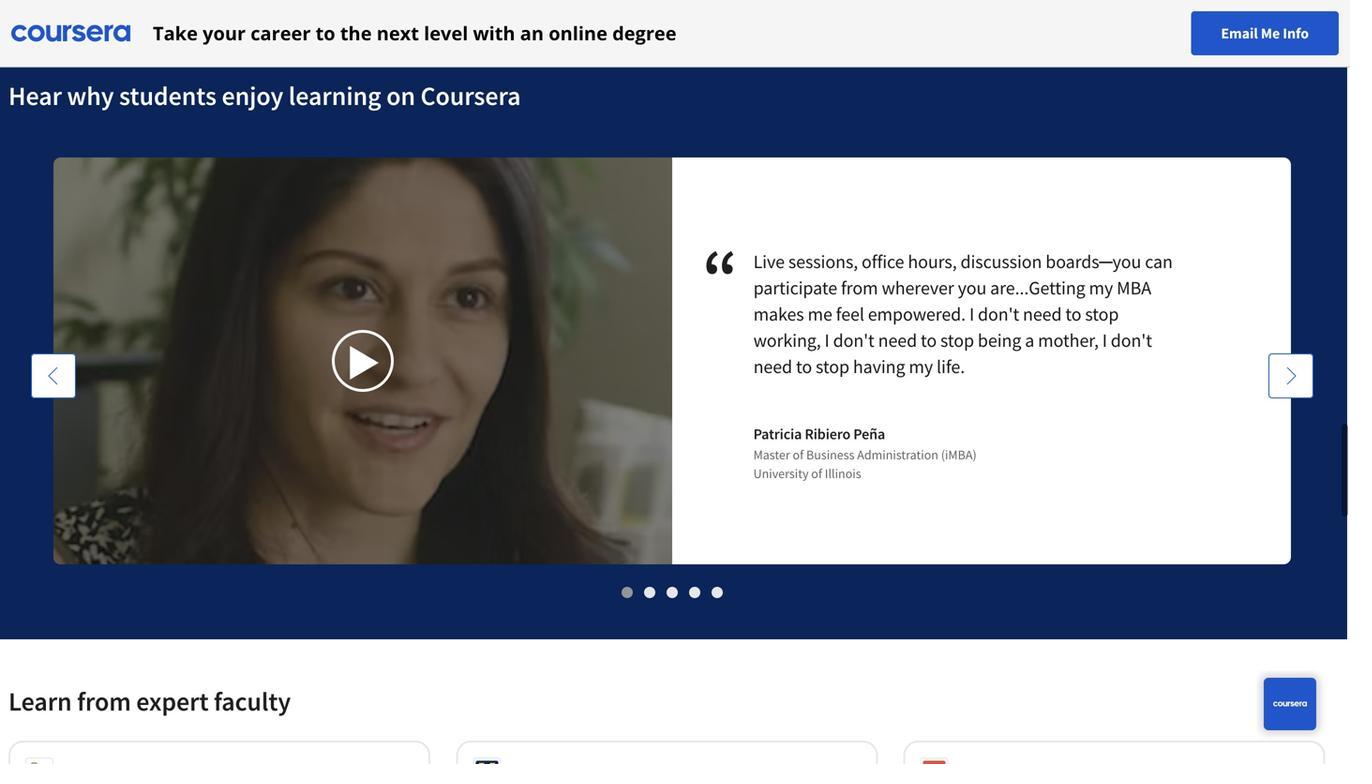 Task type: locate. For each thing, give the bounding box(es) containing it.
1 horizontal spatial need
[[879, 329, 918, 352]]

on
[[387, 79, 416, 112]]

live sessions, office hours, discussion boards─you can participate from wherever you are...getting my mba makes me feel empowered. i don't need to stop working, i don't need to stop being a mother, i don't need to stop having my life.
[[754, 250, 1173, 379]]

my left life.
[[909, 355, 934, 379]]

from up feel
[[841, 276, 879, 300]]

previous testimonial element
[[31, 354, 76, 765]]

business
[[807, 447, 855, 463]]

1 vertical spatial from
[[77, 685, 131, 718]]

0 vertical spatial need
[[1023, 303, 1062, 326]]

wherever
[[882, 276, 955, 300]]

don't down feel
[[834, 329, 875, 352]]

faculty
[[214, 685, 291, 718]]

info
[[1284, 24, 1310, 43]]

0 horizontal spatial need
[[754, 355, 793, 379]]

of down business
[[812, 465, 823, 482]]

i down the me in the top right of the page
[[825, 329, 830, 352]]

1 horizontal spatial of
[[812, 465, 823, 482]]

stop up life.
[[941, 329, 975, 352]]

to left the the
[[316, 20, 336, 46]]

stop left having on the top right of page
[[816, 355, 850, 379]]

need down 'are...getting'
[[1023, 303, 1062, 326]]

having
[[854, 355, 906, 379]]

my
[[1090, 276, 1114, 300], [909, 355, 934, 379]]

0 horizontal spatial stop
[[816, 355, 850, 379]]

participate
[[754, 276, 838, 300]]

1 horizontal spatial don't
[[978, 303, 1020, 326]]

working,
[[754, 329, 821, 352]]

0 vertical spatial from
[[841, 276, 879, 300]]

expert
[[136, 685, 209, 718]]

from
[[841, 276, 879, 300], [77, 685, 131, 718]]

to
[[316, 20, 336, 46], [1066, 303, 1082, 326], [921, 329, 937, 352], [796, 355, 812, 379]]

peña
[[854, 425, 886, 444]]

from right the learn
[[77, 685, 131, 718]]

need
[[1023, 303, 1062, 326], [879, 329, 918, 352], [754, 355, 793, 379]]

hear why students enjoy learning on coursera
[[8, 79, 521, 112]]

0 vertical spatial of
[[793, 447, 804, 463]]

from inside 'live sessions, office hours, discussion boards─you can participate from wherever you are...getting my mba makes me feel empowered. i don't need to stop working, i don't need to stop being a mother, i don't need to stop having my life.'
[[841, 276, 879, 300]]

2 horizontal spatial stop
[[1086, 303, 1120, 326]]

1 vertical spatial of
[[812, 465, 823, 482]]

hear
[[8, 79, 62, 112]]

coursera image
[[11, 18, 130, 48]]

i down you
[[970, 303, 975, 326]]

sessions,
[[789, 250, 858, 273]]

don't
[[978, 303, 1020, 326], [834, 329, 875, 352], [1111, 329, 1153, 352]]

of up university
[[793, 447, 804, 463]]

learn from expert faculty
[[8, 685, 291, 718]]

illinois
[[825, 465, 862, 482]]

empowered.
[[868, 303, 966, 326]]

2 horizontal spatial need
[[1023, 303, 1062, 326]]

need up having on the top right of page
[[879, 329, 918, 352]]

2 vertical spatial stop
[[816, 355, 850, 379]]

stop down "mba" at the right top of the page
[[1086, 303, 1120, 326]]

enjoy
[[222, 79, 284, 112]]

mother,
[[1039, 329, 1099, 352]]

take
[[153, 20, 198, 46]]

2 vertical spatial need
[[754, 355, 793, 379]]

administration
[[858, 447, 939, 463]]

i
[[970, 303, 975, 326], [825, 329, 830, 352], [1103, 329, 1108, 352]]

1 horizontal spatial from
[[841, 276, 879, 300]]

don't down "mba" at the right top of the page
[[1111, 329, 1153, 352]]

1 horizontal spatial my
[[1090, 276, 1114, 300]]

an
[[520, 20, 544, 46]]

hours,
[[908, 250, 957, 273]]

1 horizontal spatial stop
[[941, 329, 975, 352]]

don't up being
[[978, 303, 1020, 326]]

my down boards─you
[[1090, 276, 1114, 300]]

i right mother,
[[1103, 329, 1108, 352]]

of
[[793, 447, 804, 463], [812, 465, 823, 482]]

0 horizontal spatial of
[[793, 447, 804, 463]]

patricia ribiero peña master of business administration (imba) university of illinois
[[754, 425, 977, 482]]

boards─you
[[1046, 250, 1142, 273]]

1 vertical spatial my
[[909, 355, 934, 379]]

slides element
[[8, 583, 1337, 602]]

need down working,
[[754, 355, 793, 379]]

stop
[[1086, 303, 1120, 326], [941, 329, 975, 352], [816, 355, 850, 379]]



Task type: vqa. For each thing, say whether or not it's contained in the screenshot.
the right Find
no



Task type: describe. For each thing, give the bounding box(es) containing it.
feel
[[836, 303, 865, 326]]

students
[[119, 79, 217, 112]]

can
[[1146, 250, 1173, 273]]

with
[[473, 20, 516, 46]]

ribiero
[[805, 425, 851, 444]]

life.
[[937, 355, 965, 379]]

discussion
[[961, 250, 1043, 273]]

master
[[754, 447, 791, 463]]

1 vertical spatial stop
[[941, 329, 975, 352]]

me
[[808, 303, 833, 326]]

learning
[[289, 79, 381, 112]]

me
[[1262, 24, 1281, 43]]

level
[[424, 20, 468, 46]]

0 vertical spatial stop
[[1086, 303, 1120, 326]]

0 horizontal spatial my
[[909, 355, 934, 379]]

2 horizontal spatial don't
[[1111, 329, 1153, 352]]

previous image
[[44, 367, 63, 386]]

your
[[203, 20, 246, 46]]

a
[[1026, 329, 1035, 352]]

1 horizontal spatial i
[[970, 303, 975, 326]]

filled play image
[[348, 346, 382, 380]]

0 horizontal spatial don't
[[834, 329, 875, 352]]

why
[[67, 79, 114, 112]]

take your career to the next level with an online degree
[[153, 20, 677, 46]]

0 horizontal spatial from
[[77, 685, 131, 718]]

email
[[1222, 24, 1259, 43]]

career
[[251, 20, 311, 46]]

office
[[862, 250, 905, 273]]

next testimonial element
[[1269, 354, 1314, 765]]

to down working,
[[796, 355, 812, 379]]

to up mother,
[[1066, 303, 1082, 326]]

you
[[958, 276, 987, 300]]

makes
[[754, 303, 804, 326]]

learn
[[8, 685, 72, 718]]

(imba)
[[942, 447, 977, 463]]

next image
[[1282, 367, 1301, 386]]

next
[[377, 20, 419, 46]]

"
[[703, 229, 754, 324]]

being
[[978, 329, 1022, 352]]

live
[[754, 250, 785, 273]]

0 horizontal spatial i
[[825, 329, 830, 352]]

the
[[340, 20, 372, 46]]

patricia
[[754, 425, 802, 444]]

university
[[754, 465, 809, 482]]

are...getting
[[991, 276, 1086, 300]]

mba
[[1117, 276, 1152, 300]]

email me info
[[1222, 24, 1310, 43]]

degree
[[613, 20, 677, 46]]

to down empowered.
[[921, 329, 937, 352]]

email me info button
[[1192, 11, 1340, 55]]

coursera
[[421, 79, 521, 112]]

online
[[549, 20, 608, 46]]

2 horizontal spatial i
[[1103, 329, 1108, 352]]

1 vertical spatial need
[[879, 329, 918, 352]]

0 vertical spatial my
[[1090, 276, 1114, 300]]



